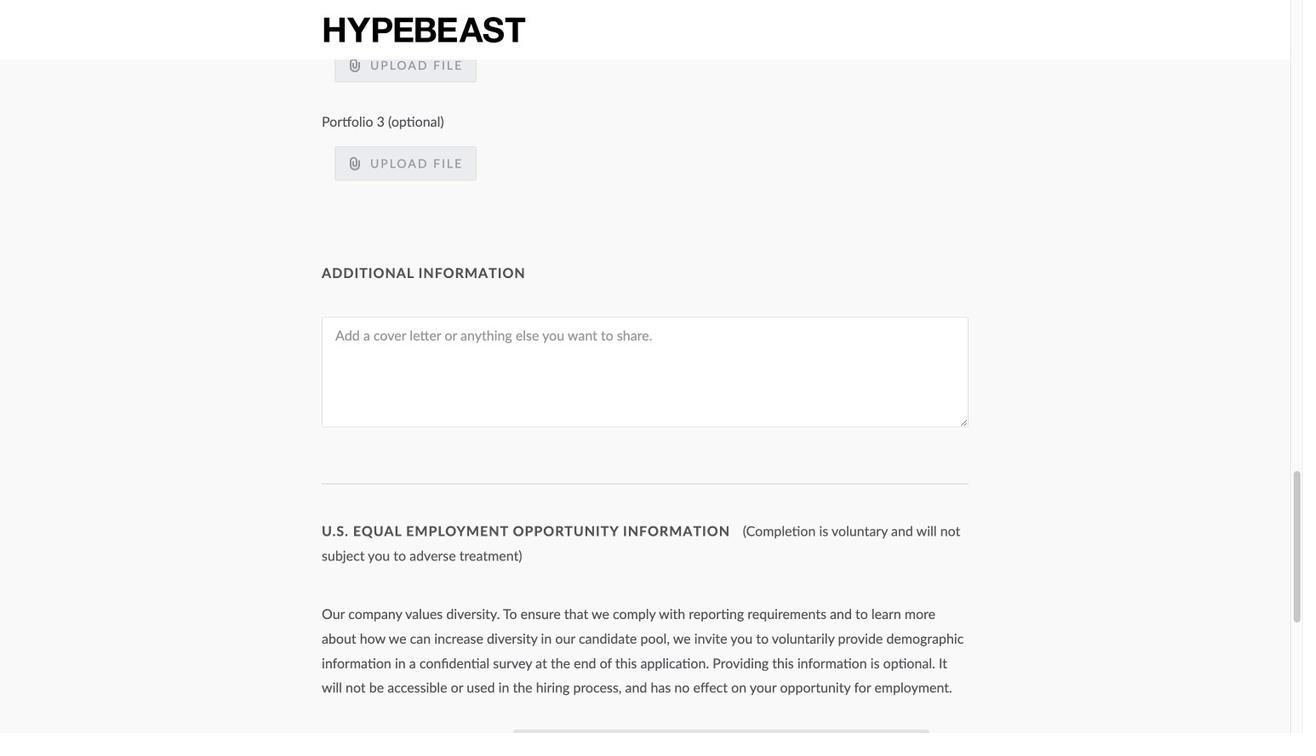 Task type: vqa. For each thing, say whether or not it's contained in the screenshot.
paperclip image
yes



Task type: describe. For each thing, give the bounding box(es) containing it.
Add a cover letter or anything else you want to share. text field
[[322, 317, 969, 428]]

hypebeast logo image
[[322, 15, 527, 45]]



Task type: locate. For each thing, give the bounding box(es) containing it.
paperclip image
[[348, 59, 362, 72], [348, 157, 362, 171]]

2 paperclip image from the top
[[348, 157, 362, 171]]

1 paperclip image from the top
[[348, 59, 362, 72]]

1 vertical spatial paperclip image
[[348, 157, 362, 171]]

0 vertical spatial paperclip image
[[348, 59, 362, 72]]



